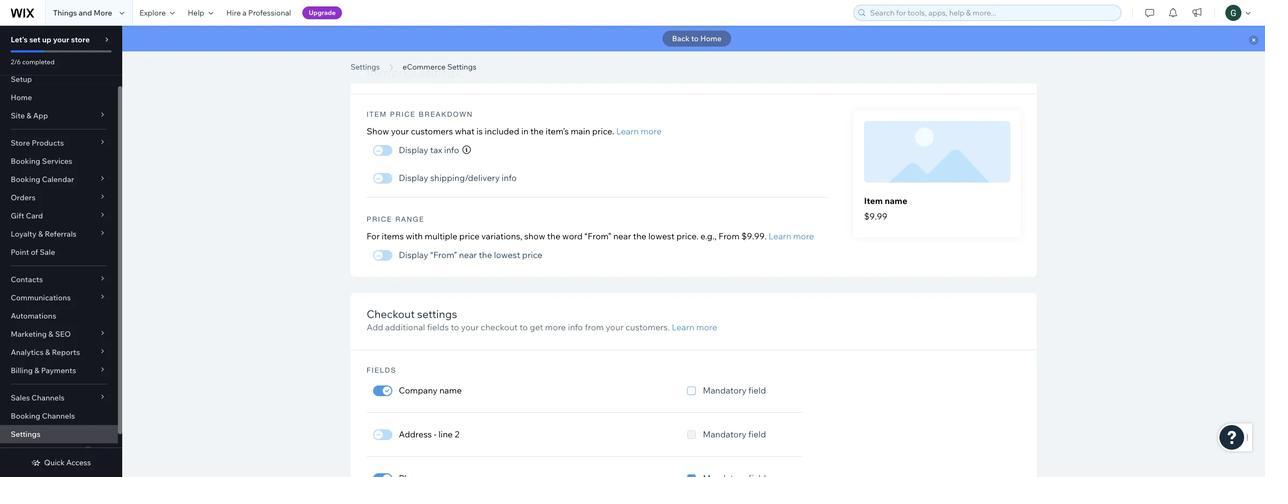 Task type: locate. For each thing, give the bounding box(es) containing it.
info left info tooltip icon
[[444, 145, 459, 156]]

info right shipping/delivery
[[502, 173, 517, 184]]

2 vertical spatial item
[[864, 196, 883, 207]]

name up $9.99
[[885, 196, 908, 207]]

1 booking from the top
[[11, 157, 40, 166]]

quick access button
[[31, 458, 91, 468]]

settings inside sidebar element
[[11, 430, 40, 440]]

& inside analytics & reports dropdown button
[[45, 348, 50, 358]]

reports
[[52, 348, 80, 358]]

1 vertical spatial mandatory field
[[703, 429, 766, 440]]

help
[[188, 8, 204, 18]]

1 vertical spatial name
[[440, 385, 462, 396]]

price
[[390, 111, 416, 119], [367, 216, 393, 224]]

0 horizontal spatial lowest
[[494, 250, 520, 261]]

field
[[749, 385, 766, 396], [749, 429, 766, 440]]

2 vertical spatial display
[[399, 250, 428, 261]]

-
[[434, 429, 437, 440]]

lowest down variations,
[[494, 250, 520, 261]]

automations link
[[0, 307, 118, 325]]

store
[[11, 138, 30, 148]]

2 vertical spatial learn more link
[[672, 322, 718, 333]]

item
[[367, 66, 390, 79], [367, 111, 387, 119], [864, 196, 883, 207]]

1 horizontal spatial learn
[[672, 322, 695, 333]]

0 vertical spatial item
[[367, 66, 390, 79]]

for
[[367, 231, 380, 242]]

back
[[672, 34, 690, 43]]

booking for booking calendar
[[11, 175, 40, 184]]

display for display shipping/delivery info
[[399, 173, 428, 184]]

& for marketing
[[48, 330, 53, 339]]

& inside "site & app" dropdown button
[[26, 111, 31, 121]]

1 vertical spatial item
[[367, 111, 387, 119]]

3 booking from the top
[[11, 412, 40, 421]]

& left reports
[[45, 348, 50, 358]]

access
[[66, 458, 91, 468]]

home down setup on the left top
[[11, 93, 32, 102]]

0 vertical spatial field
[[749, 385, 766, 396]]

0 horizontal spatial price.
[[592, 126, 614, 137]]

price down show
[[522, 250, 542, 261]]

learn more link for price range
[[769, 231, 814, 242]]

line
[[439, 429, 453, 440]]

display down display tax info
[[399, 173, 428, 184]]

& left seo
[[48, 330, 53, 339]]

1 horizontal spatial settings link
[[345, 62, 385, 72]]

0 vertical spatial mandatory
[[703, 385, 747, 396]]

home inside sidebar element
[[11, 93, 32, 102]]

breakdown
[[419, 111, 473, 119]]

1 vertical spatial settings
[[417, 308, 457, 321]]

lowest left e.g.,
[[649, 231, 675, 242]]

price up display "from" near the lowest price
[[459, 231, 480, 242]]

2 booking from the top
[[11, 175, 40, 184]]

booking services
[[11, 157, 72, 166]]

home inside button
[[701, 34, 722, 43]]

1 vertical spatial booking
[[11, 175, 40, 184]]

store products button
[[0, 134, 118, 152]]

1 horizontal spatial info
[[502, 173, 517, 184]]

lowest
[[649, 231, 675, 242], [494, 250, 520, 261]]

& inside marketing & seo popup button
[[48, 330, 53, 339]]

0 horizontal spatial name
[[440, 385, 462, 396]]

booking channels
[[11, 412, 75, 421]]

from
[[719, 231, 740, 242]]

price.
[[592, 126, 614, 137], [677, 231, 699, 242]]

customers
[[411, 126, 453, 137]]

1 horizontal spatial near
[[614, 231, 631, 242]]

of
[[31, 248, 38, 257]]

0 vertical spatial info
[[444, 145, 459, 156]]

1 vertical spatial home
[[11, 93, 32, 102]]

1 horizontal spatial home
[[701, 34, 722, 43]]

site
[[11, 111, 25, 121]]

things
[[53, 8, 77, 18]]

to right the fields
[[451, 322, 459, 333]]

1 horizontal spatial price
[[459, 231, 480, 242]]

1 vertical spatial price
[[367, 216, 393, 224]]

price range
[[367, 216, 425, 224]]

sidebar element
[[0, 26, 122, 478]]

automations
[[11, 312, 56, 321]]

booking
[[11, 157, 40, 166], [11, 175, 40, 184], [11, 412, 40, 421]]

variations,
[[482, 231, 523, 242]]

info
[[444, 145, 459, 156], [502, 173, 517, 184], [568, 322, 583, 333]]

1 vertical spatial near
[[459, 250, 477, 261]]

site & app
[[11, 111, 48, 121]]

1 display from the top
[[399, 145, 428, 156]]

2 horizontal spatial learn
[[769, 231, 792, 242]]

settings up breakdown
[[420, 66, 460, 79]]

2 mandatory field from the top
[[703, 429, 766, 440]]

0 horizontal spatial price
[[392, 66, 417, 79]]

loyalty & referrals button
[[0, 225, 118, 243]]

1 vertical spatial learn
[[769, 231, 792, 242]]

price up item price breakdown
[[392, 66, 417, 79]]

to right 'back'
[[692, 34, 699, 43]]

analytics & reports
[[11, 348, 80, 358]]

learn right $9.99.
[[769, 231, 792, 242]]

0 horizontal spatial learn more link
[[616, 126, 662, 137]]

mandatory for company name
[[703, 385, 747, 396]]

checkout
[[481, 322, 518, 333]]

price
[[392, 66, 417, 79], [459, 231, 480, 242], [522, 250, 542, 261]]

0 horizontal spatial learn
[[616, 126, 639, 137]]

gift card button
[[0, 207, 118, 225]]

1 mandatory field from the top
[[703, 385, 766, 396]]

2 vertical spatial price
[[522, 250, 542, 261]]

price up for
[[367, 216, 393, 224]]

company name
[[399, 385, 462, 396]]

"from"
[[585, 231, 612, 242], [430, 250, 457, 261]]

& right billing
[[34, 366, 39, 376]]

word
[[563, 231, 583, 242]]

2 horizontal spatial learn more link
[[769, 231, 814, 242]]

1 vertical spatial display
[[399, 173, 428, 184]]

hire a professional link
[[220, 0, 298, 26]]

learn right the customers.
[[672, 322, 695, 333]]

item for item price settings
[[367, 66, 390, 79]]

name inside item name $9.99
[[885, 196, 908, 207]]

professional
[[248, 8, 291, 18]]

billing & payments button
[[0, 362, 118, 380]]

loyalty
[[11, 230, 36, 239]]

more
[[641, 126, 662, 137], [793, 231, 814, 242], [545, 322, 566, 333], [697, 322, 718, 333]]

3 display from the top
[[399, 250, 428, 261]]

channels up booking channels
[[32, 394, 65, 403]]

"from" right word
[[585, 231, 612, 242]]

2 field from the top
[[749, 429, 766, 440]]

0 horizontal spatial info
[[444, 145, 459, 156]]

mandatory
[[703, 385, 747, 396], [703, 429, 747, 440]]

upgrade
[[309, 9, 336, 17]]

2 display from the top
[[399, 173, 428, 184]]

price. left e.g.,
[[677, 231, 699, 242]]

info left from
[[568, 322, 583, 333]]

settings up the fields
[[417, 308, 457, 321]]

field for company name
[[749, 385, 766, 396]]

name for company name
[[440, 385, 462, 396]]

from
[[585, 322, 604, 333]]

2 horizontal spatial to
[[692, 34, 699, 43]]

display left tax at the left
[[399, 145, 428, 156]]

your inside sidebar element
[[53, 35, 69, 45]]

to
[[692, 34, 699, 43], [451, 322, 459, 333], [520, 322, 528, 333]]

1 vertical spatial info
[[502, 173, 517, 184]]

2 vertical spatial booking
[[11, 412, 40, 421]]

1 mandatory from the top
[[703, 385, 747, 396]]

1 vertical spatial lowest
[[494, 250, 520, 261]]

& right site
[[26, 111, 31, 121]]

0 vertical spatial near
[[614, 231, 631, 242]]

"from" down multiple
[[430, 250, 457, 261]]

your right from
[[606, 322, 624, 333]]

info for display shipping/delivery info
[[502, 173, 517, 184]]

billing
[[11, 366, 33, 376]]

1 horizontal spatial learn more link
[[672, 322, 718, 333]]

& inside loyalty & referrals dropdown button
[[38, 230, 43, 239]]

1 horizontal spatial to
[[520, 322, 528, 333]]

booking down store
[[11, 157, 40, 166]]

learn right main
[[616, 126, 639, 137]]

display
[[399, 145, 428, 156], [399, 173, 428, 184], [399, 250, 428, 261]]

mandatory field for address - line 2
[[703, 429, 766, 440]]

info tooltip image
[[463, 146, 471, 155]]

& for analytics
[[45, 348, 50, 358]]

store
[[71, 35, 90, 45]]

display shipping/delivery info
[[399, 173, 517, 184]]

up
[[42, 35, 51, 45]]

display down with
[[399, 250, 428, 261]]

2 vertical spatial info
[[568, 322, 583, 333]]

name right the company
[[440, 385, 462, 396]]

channels for sales channels
[[32, 394, 65, 403]]

back to home alert
[[122, 26, 1266, 51]]

mandatory field for company name
[[703, 385, 766, 396]]

to left get
[[520, 322, 528, 333]]

in
[[521, 126, 529, 137]]

mandatory for address - line 2
[[703, 429, 747, 440]]

1 field from the top
[[749, 385, 766, 396]]

sales
[[11, 394, 30, 403]]

1 vertical spatial channels
[[42, 412, 75, 421]]

booking for booking channels
[[11, 412, 40, 421]]

a
[[243, 8, 247, 18]]

contacts button
[[0, 271, 118, 289]]

near
[[614, 231, 631, 242], [459, 250, 477, 261]]

channels down sales channels popup button
[[42, 412, 75, 421]]

items
[[382, 231, 404, 242]]

2 vertical spatial learn
[[672, 322, 695, 333]]

0 vertical spatial lowest
[[649, 231, 675, 242]]

channels for booking channels
[[42, 412, 75, 421]]

Search for tools, apps, help & more... field
[[867, 5, 1118, 20]]

name
[[885, 196, 908, 207], [440, 385, 462, 396]]

fields
[[427, 322, 449, 333]]

0 vertical spatial display
[[399, 145, 428, 156]]

your right up
[[53, 35, 69, 45]]

booking inside dropdown button
[[11, 175, 40, 184]]

the
[[531, 126, 544, 137], [547, 231, 561, 242], [633, 231, 647, 242], [479, 250, 492, 261]]

0 vertical spatial home
[[701, 34, 722, 43]]

1 vertical spatial mandatory
[[703, 429, 747, 440]]

channels inside popup button
[[32, 394, 65, 403]]

display for display tax info
[[399, 145, 428, 156]]

point of sale
[[11, 248, 55, 257]]

0 vertical spatial learn more link
[[616, 126, 662, 137]]

0 vertical spatial booking
[[11, 157, 40, 166]]

0 vertical spatial name
[[885, 196, 908, 207]]

settings inside checkout settings add additional fields to your checkout to get more info from your customers. learn more
[[417, 308, 457, 321]]

1 horizontal spatial price.
[[677, 231, 699, 242]]

1 vertical spatial field
[[749, 429, 766, 440]]

checkout settings add additional fields to your checkout to get more info from your customers. learn more
[[367, 308, 718, 333]]

0 horizontal spatial to
[[451, 322, 459, 333]]

1 vertical spatial settings link
[[0, 426, 118, 444]]

price up customers
[[390, 111, 416, 119]]

2 horizontal spatial info
[[568, 322, 583, 333]]

fields
[[367, 367, 397, 375]]

booking down sales
[[11, 412, 40, 421]]

$9.99.
[[742, 231, 767, 242]]

1 horizontal spatial lowest
[[649, 231, 675, 242]]

learn
[[616, 126, 639, 137], [769, 231, 792, 242], [672, 322, 695, 333]]

0 vertical spatial mandatory field
[[703, 385, 766, 396]]

0 horizontal spatial settings link
[[0, 426, 118, 444]]

item inside item name $9.99
[[864, 196, 883, 207]]

1 vertical spatial learn more link
[[769, 231, 814, 242]]

0 vertical spatial settings link
[[345, 62, 385, 72]]

completed
[[22, 58, 55, 66]]

&
[[26, 111, 31, 121], [38, 230, 43, 239], [48, 330, 53, 339], [45, 348, 50, 358], [34, 366, 39, 376]]

2 mandatory from the top
[[703, 429, 747, 440]]

setup link
[[0, 70, 118, 88]]

home right 'back'
[[701, 34, 722, 43]]

booking up "orders"
[[11, 175, 40, 184]]

0 vertical spatial learn
[[616, 126, 639, 137]]

1 horizontal spatial name
[[885, 196, 908, 207]]

setup
[[11, 75, 32, 84]]

help button
[[181, 0, 220, 26]]

& right loyalty
[[38, 230, 43, 239]]

& inside billing & payments popup button
[[34, 366, 39, 376]]

0 vertical spatial channels
[[32, 394, 65, 403]]

item for item price breakdown
[[367, 111, 387, 119]]

0 horizontal spatial home
[[11, 93, 32, 102]]

1 vertical spatial "from"
[[430, 250, 457, 261]]

0 horizontal spatial "from"
[[430, 250, 457, 261]]

1 horizontal spatial "from"
[[585, 231, 612, 242]]

price. right main
[[592, 126, 614, 137]]



Task type: describe. For each thing, give the bounding box(es) containing it.
quick access
[[44, 458, 91, 468]]

display for display "from" near the lowest price
[[399, 250, 428, 261]]

booking calendar
[[11, 175, 74, 184]]

to inside button
[[692, 34, 699, 43]]

get
[[530, 322, 543, 333]]

analytics & reports button
[[0, 344, 118, 362]]

2/6 completed
[[11, 58, 55, 66]]

what
[[455, 126, 475, 137]]

address - line 2
[[399, 429, 459, 440]]

explore
[[140, 8, 166, 18]]

communications
[[11, 293, 71, 303]]

app
[[33, 111, 48, 121]]

0 vertical spatial price
[[392, 66, 417, 79]]

for items with multiple price variations, show the word "from" near the lowest price. e.g., from $9.99. learn more
[[367, 231, 814, 242]]

2
[[455, 429, 459, 440]]

hire a professional
[[226, 8, 291, 18]]

learn more link for checkout settings
[[672, 322, 718, 333]]

show
[[524, 231, 545, 242]]

contacts
[[11, 275, 43, 285]]

0 vertical spatial "from"
[[585, 231, 612, 242]]

point of sale link
[[0, 243, 118, 262]]

back to home
[[672, 34, 722, 43]]

booking for booking services
[[11, 157, 40, 166]]

info for display tax info
[[444, 145, 459, 156]]

& for site
[[26, 111, 31, 121]]

your right show
[[391, 126, 409, 137]]

2 horizontal spatial price
[[522, 250, 542, 261]]

gift card
[[11, 211, 43, 221]]

& for loyalty
[[38, 230, 43, 239]]

analytics
[[11, 348, 44, 358]]

card
[[26, 211, 43, 221]]

home link
[[0, 88, 118, 107]]

set
[[29, 35, 40, 45]]

0 vertical spatial settings
[[420, 66, 460, 79]]

marketing
[[11, 330, 47, 339]]

field for address - line 2
[[749, 429, 766, 440]]

learn inside checkout settings add additional fields to your checkout to get more info from your customers. learn more
[[672, 322, 695, 333]]

shipping/delivery
[[430, 173, 500, 184]]

learn more link for item price breakdown
[[616, 126, 662, 137]]

let's set up your store
[[11, 35, 90, 45]]

show
[[367, 126, 389, 137]]

hire
[[226, 8, 241, 18]]

site & app button
[[0, 107, 118, 125]]

your left the checkout
[[461, 322, 479, 333]]

seo
[[55, 330, 71, 339]]

let's
[[11, 35, 28, 45]]

referrals
[[45, 230, 76, 239]]

store products
[[11, 138, 64, 148]]

with
[[406, 231, 423, 242]]

e.g.,
[[701, 231, 717, 242]]

marketing & seo button
[[0, 325, 118, 344]]

customers.
[[626, 322, 670, 333]]

is
[[477, 126, 483, 137]]

add
[[367, 322, 383, 333]]

additional
[[385, 322, 425, 333]]

info inside checkout settings add additional fields to your checkout to get more info from your customers. learn more
[[568, 322, 583, 333]]

gift
[[11, 211, 24, 221]]

1 vertical spatial price
[[459, 231, 480, 242]]

& for billing
[[34, 366, 39, 376]]

orders button
[[0, 189, 118, 207]]

address
[[399, 429, 432, 440]]

products
[[32, 138, 64, 148]]

quick
[[44, 458, 65, 468]]

things and more
[[53, 8, 112, 18]]

0 vertical spatial price
[[390, 111, 416, 119]]

sale
[[40, 248, 55, 257]]

loyalty & referrals
[[11, 230, 76, 239]]

0 vertical spatial price.
[[592, 126, 614, 137]]

communications button
[[0, 289, 118, 307]]

services
[[42, 157, 72, 166]]

multiple
[[425, 231, 458, 242]]

more
[[94, 8, 112, 18]]

display tax info
[[399, 145, 459, 156]]

main
[[571, 126, 591, 137]]

booking channels link
[[0, 408, 118, 426]]

and
[[79, 8, 92, 18]]

tax
[[430, 145, 442, 156]]

0 horizontal spatial near
[[459, 250, 477, 261]]

booking services link
[[0, 152, 118, 171]]

upgrade button
[[302, 6, 342, 19]]

sales channels button
[[0, 389, 118, 408]]

billing & payments
[[11, 366, 76, 376]]

item price breakdown
[[367, 111, 473, 119]]

item's
[[546, 126, 569, 137]]

show your customers what is included in the item's main price. learn more
[[367, 126, 662, 137]]

marketing & seo
[[11, 330, 71, 339]]

item price settings
[[367, 66, 460, 79]]

1 vertical spatial price.
[[677, 231, 699, 242]]

company
[[399, 385, 438, 396]]

orders
[[11, 193, 36, 203]]

name for item name $9.99
[[885, 196, 908, 207]]



Task type: vqa. For each thing, say whether or not it's contained in the screenshot.
Search... field
no



